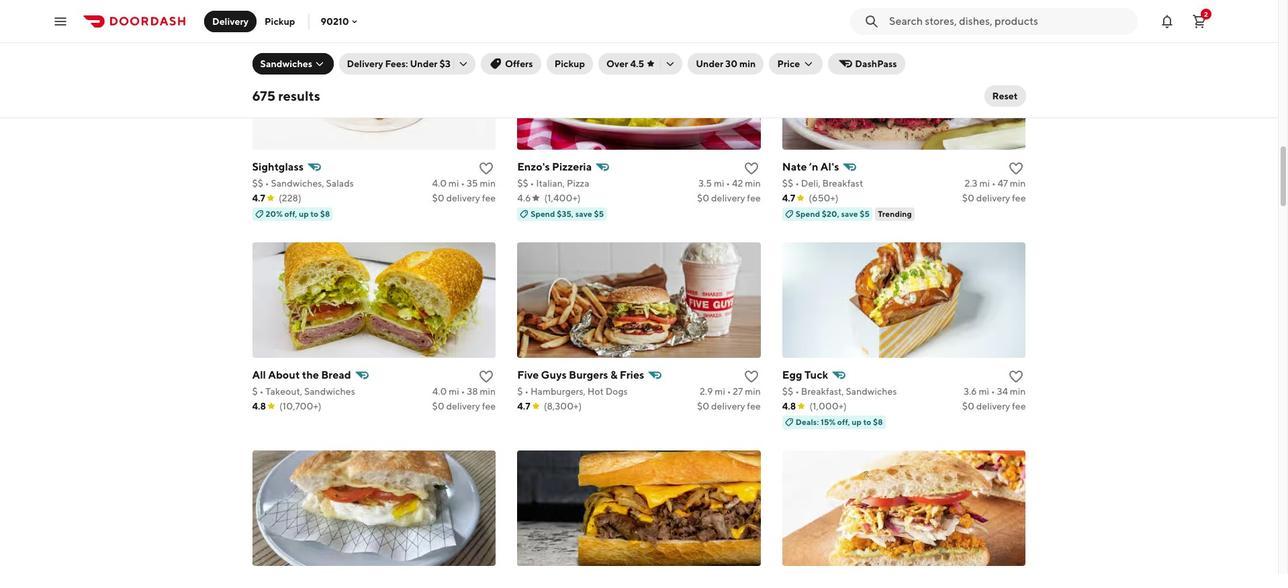Task type: describe. For each thing, give the bounding box(es) containing it.
spend $35, save $5
[[531, 209, 604, 219]]

sightglass
[[252, 160, 304, 173]]

delivery fees: under $3
[[347, 58, 451, 69]]

delivery for all about the bread
[[446, 401, 480, 412]]

1 horizontal spatial up
[[852, 417, 862, 427]]

min for all about the bread
[[480, 386, 496, 397]]

results
[[278, 88, 320, 103]]

al's
[[821, 160, 840, 173]]

spend for spend $35, save $5
[[531, 209, 555, 219]]

spend $20, save $5
[[796, 209, 870, 219]]

&
[[611, 369, 618, 381]]

4.5
[[631, 58, 645, 69]]

3.6 mi • 34 min
[[964, 386, 1026, 397]]

(228)
[[279, 193, 302, 203]]

4.7 for five guys burgers & fries
[[518, 401, 531, 412]]

sandwiches,
[[271, 178, 324, 189]]

five
[[518, 369, 539, 381]]

$35,
[[557, 209, 574, 219]]

burgers
[[569, 369, 609, 381]]

3 items, open order cart image
[[1192, 13, 1208, 29]]

(1,400+)
[[545, 193, 581, 203]]

price
[[778, 58, 801, 69]]

2.3 mi • 47 min
[[965, 178, 1026, 189]]

Store search: begin typing to search for stores available on DoorDash text field
[[890, 14, 1130, 29]]

all about the bread
[[252, 369, 351, 381]]

(1,000+)
[[810, 401, 847, 412]]

• down all
[[260, 386, 264, 397]]

dogs
[[606, 386, 628, 397]]

675
[[252, 88, 276, 103]]

0 vertical spatial pickup
[[265, 16, 295, 27]]

italian,
[[536, 178, 565, 189]]

$$ • sandwiches, salads
[[252, 178, 354, 189]]

35
[[467, 178, 478, 189]]

• down enzo's
[[531, 178, 534, 189]]

$​0 delivery fee for all about the bread
[[432, 401, 496, 412]]

min for nate 'n al's
[[1011, 178, 1026, 189]]

$​0 delivery fee for five guys burgers & fries
[[698, 401, 761, 412]]

$$ • italian, pizza
[[518, 178, 590, 189]]

click to add this store to your saved list image for sightglass
[[479, 160, 495, 177]]

breakfast,
[[802, 386, 845, 397]]

fries
[[620, 369, 645, 381]]

• down sightglass
[[265, 178, 269, 189]]

4.7 for sightglass
[[252, 193, 265, 203]]

• left deli,
[[796, 178, 800, 189]]

$3
[[440, 58, 451, 69]]

deals:
[[796, 417, 819, 427]]

delivery for sightglass
[[446, 193, 480, 203]]

guys
[[541, 369, 567, 381]]

under 30 min button
[[688, 53, 764, 75]]

$5 for spend $20, save $5
[[860, 209, 870, 219]]

mi for nate 'n al's
[[980, 178, 990, 189]]

dashpass
[[856, 58, 898, 69]]

$$ for nate 'n al's
[[783, 178, 794, 189]]

hot
[[588, 386, 604, 397]]

fees:
[[385, 58, 408, 69]]

salads
[[326, 178, 354, 189]]

the
[[302, 369, 319, 381]]

sandwiches inside button
[[260, 58, 313, 69]]

$​0 delivery fee for egg tuck
[[963, 401, 1026, 412]]

under 30 min
[[696, 58, 756, 69]]

0 horizontal spatial $8
[[320, 209, 330, 219]]

• down 'egg'
[[796, 386, 800, 397]]

15%
[[821, 417, 836, 427]]

delivery for delivery fees: under $3
[[347, 58, 383, 69]]

$​0 delivery fee for nate 'n al's
[[963, 193, 1026, 203]]

2.3
[[965, 178, 978, 189]]

delivery for nate 'n al's
[[977, 193, 1011, 203]]

4.0 mi • 35 min
[[432, 178, 496, 189]]

$5 for spend $35, save $5
[[594, 209, 604, 219]]

90210
[[321, 16, 349, 27]]

27
[[733, 386, 743, 397]]

mi for egg tuck
[[979, 386, 990, 397]]

4.0 for sightglass
[[432, 178, 447, 189]]

offers
[[505, 58, 533, 69]]

fee for five guys burgers & fries
[[748, 401, 761, 412]]

4.0 for all about the bread
[[433, 386, 447, 397]]

2.9 mi • 27 min
[[700, 386, 761, 397]]

egg
[[783, 369, 803, 381]]

47
[[998, 178, 1009, 189]]

nate 'n al's
[[783, 160, 840, 173]]

$​0 for all about the bread
[[432, 401, 445, 412]]

1 horizontal spatial off,
[[838, 417, 851, 427]]

click to add this store to your saved list image for egg tuck
[[1009, 369, 1025, 385]]

reset button
[[985, 85, 1026, 107]]

about
[[268, 369, 300, 381]]

sandwiches for egg
[[846, 386, 897, 397]]

$$ for egg tuck
[[783, 386, 794, 397]]

4.6
[[518, 193, 531, 203]]

3.5 mi • 42 min
[[699, 178, 761, 189]]

42
[[732, 178, 743, 189]]

$$ for enzo's pizzeria
[[518, 178, 529, 189]]

20%
[[266, 209, 283, 219]]

1 under from the left
[[410, 58, 438, 69]]

(10,700+)
[[280, 401, 322, 412]]

spend for spend $20, save $5
[[796, 209, 821, 219]]

2.9
[[700, 386, 713, 397]]

(8,300+)
[[544, 401, 582, 412]]

pizza
[[567, 178, 590, 189]]

$ • takeout, sandwiches
[[252, 386, 355, 397]]

over 4.5 button
[[599, 53, 683, 75]]

$​0 delivery fee for enzo's pizzeria
[[698, 193, 761, 203]]

notification bell image
[[1160, 13, 1176, 29]]

delivery for delivery
[[212, 16, 249, 27]]

$$ • breakfast, sandwiches
[[783, 386, 897, 397]]

mi for five guys burgers & fries
[[715, 386, 726, 397]]

• left 27
[[728, 386, 732, 397]]

under inside button
[[696, 58, 724, 69]]

3.5
[[699, 178, 712, 189]]

click to add this store to your saved list image for nate 'n al's
[[1009, 160, 1025, 177]]

1 horizontal spatial $8
[[874, 417, 883, 427]]

4.0 mi • 38 min
[[433, 386, 496, 397]]

• left 42
[[727, 178, 731, 189]]



Task type: locate. For each thing, give the bounding box(es) containing it.
delivery down 3.6 mi • 34 min
[[977, 401, 1011, 412]]

takeout,
[[266, 386, 302, 397]]

$​0 delivery fee for sightglass
[[432, 193, 496, 203]]

1 horizontal spatial pickup
[[555, 58, 585, 69]]

mi for sightglass
[[449, 178, 459, 189]]

fee down 2.9 mi • 27 min
[[748, 401, 761, 412]]

off, down (228) in the top of the page
[[285, 209, 297, 219]]

1 vertical spatial $8
[[874, 417, 883, 427]]

2
[[1205, 10, 1209, 18]]

4.7 left (228) in the top of the page
[[252, 193, 265, 203]]

under left $3 at left top
[[410, 58, 438, 69]]

enzo's pizzeria
[[518, 160, 592, 173]]

$ • hamburgers, hot dogs
[[518, 386, 628, 397]]

0 vertical spatial to
[[311, 209, 319, 219]]

2 4.0 from the top
[[433, 386, 447, 397]]

enzo's
[[518, 160, 550, 173]]

4.8 down the takeout,
[[252, 401, 266, 412]]

• left 47
[[992, 178, 996, 189]]

delivery button
[[204, 10, 257, 32]]

$$ • deli, breakfast
[[783, 178, 864, 189]]

click to add this store to your saved list image up the 4.0 mi • 35 min
[[479, 160, 495, 177]]

4.0 left 35
[[432, 178, 447, 189]]

1 horizontal spatial $
[[518, 386, 523, 397]]

$​0 delivery fee down 4.0 mi • 38 min
[[432, 401, 496, 412]]

$ for all about the bread
[[252, 386, 258, 397]]

$​0 down the 4.0 mi • 35 min
[[432, 193, 445, 203]]

4.7 for nate 'n al's
[[783, 193, 796, 203]]

mi right the 3.6
[[979, 386, 990, 397]]

click to add this store to your saved list image up 3.6 mi • 34 min
[[1009, 369, 1025, 385]]

fee down 4.0 mi • 38 min
[[482, 401, 496, 412]]

mi left "38"
[[449, 386, 460, 397]]

$​0 for egg tuck
[[963, 401, 975, 412]]

min right 47
[[1011, 178, 1026, 189]]

•
[[265, 178, 269, 189], [461, 178, 465, 189], [531, 178, 534, 189], [727, 178, 731, 189], [796, 178, 800, 189], [992, 178, 996, 189], [260, 386, 264, 397], [461, 386, 465, 397], [525, 386, 529, 397], [728, 386, 732, 397], [796, 386, 800, 397], [992, 386, 996, 397]]

0 vertical spatial up
[[299, 209, 309, 219]]

$​0 delivery fee down the 4.0 mi • 35 min
[[432, 193, 496, 203]]

0 horizontal spatial pickup button
[[257, 10, 303, 32]]

delivery for enzo's pizzeria
[[712, 193, 746, 203]]

$
[[252, 386, 258, 397], [518, 386, 523, 397]]

$​0 down 2.9
[[698, 401, 710, 412]]

save right the $20,
[[842, 209, 859, 219]]

up
[[299, 209, 309, 219], [852, 417, 862, 427]]

2 $ from the left
[[518, 386, 523, 397]]

675 results
[[252, 88, 320, 103]]

$8
[[320, 209, 330, 219], [874, 417, 883, 427]]

click to add this store to your saved list image
[[479, 160, 495, 177], [1009, 160, 1025, 177], [744, 369, 760, 385], [1009, 369, 1025, 385]]

34
[[998, 386, 1009, 397]]

0 vertical spatial off,
[[285, 209, 297, 219]]

• left 35
[[461, 178, 465, 189]]

save right the $35,
[[576, 209, 593, 219]]

nate
[[783, 160, 807, 173]]

delivery
[[212, 16, 249, 27], [347, 58, 383, 69]]

1 vertical spatial pickup button
[[547, 53, 593, 75]]

$$ down nate on the right of page
[[783, 178, 794, 189]]

0 horizontal spatial $5
[[594, 209, 604, 219]]

4.8
[[252, 401, 266, 412], [783, 401, 797, 412]]

delivery down "2.3 mi • 47 min"
[[977, 193, 1011, 203]]

reset
[[993, 91, 1018, 101]]

$​0 for five guys burgers & fries
[[698, 401, 710, 412]]

1 vertical spatial click to add this store to your saved list image
[[479, 369, 495, 385]]

$​0 delivery fee down "2.3 mi • 47 min"
[[963, 193, 1026, 203]]

• down five
[[525, 386, 529, 397]]

sandwiches up deals: 15% off, up to $8
[[846, 386, 897, 397]]

click to add this store to your saved list image up "2.3 mi • 47 min"
[[1009, 160, 1025, 177]]

0 horizontal spatial click to add this store to your saved list image
[[479, 369, 495, 385]]

38
[[467, 386, 478, 397]]

sandwiches down bread
[[304, 386, 355, 397]]

to right 15%
[[864, 417, 872, 427]]

delivery down 3.5 mi • 42 min
[[712, 193, 746, 203]]

1 horizontal spatial under
[[696, 58, 724, 69]]

4.7 down nate on the right of page
[[783, 193, 796, 203]]

0 horizontal spatial off,
[[285, 209, 297, 219]]

offers button
[[481, 53, 541, 75]]

spend down (650+)
[[796, 209, 821, 219]]

sandwiches for all
[[304, 386, 355, 397]]

1 horizontal spatial spend
[[796, 209, 821, 219]]

pizzeria
[[552, 160, 592, 173]]

min for sightglass
[[480, 178, 496, 189]]

$​0 down the 3.6
[[963, 401, 975, 412]]

4.7
[[252, 193, 265, 203], [783, 193, 796, 203], [518, 401, 531, 412]]

0 horizontal spatial to
[[311, 209, 319, 219]]

min for enzo's pizzeria
[[745, 178, 761, 189]]

0 horizontal spatial up
[[299, 209, 309, 219]]

click to add this store to your saved list image up 3.5 mi • 42 min
[[744, 160, 760, 177]]

$5 right the $35,
[[594, 209, 604, 219]]

2 spend from the left
[[796, 209, 821, 219]]

over 4.5
[[607, 58, 645, 69]]

0 horizontal spatial delivery
[[212, 16, 249, 27]]

deli,
[[802, 178, 821, 189]]

mi for all about the bread
[[449, 386, 460, 397]]

'n
[[810, 160, 819, 173]]

$5 left the trending
[[860, 209, 870, 219]]

fee for nate 'n al's
[[1013, 193, 1026, 203]]

$ down all
[[252, 386, 258, 397]]

1 $5 from the left
[[594, 209, 604, 219]]

$​0 delivery fee down 3.6 mi • 34 min
[[963, 401, 1026, 412]]

3.6
[[964, 386, 978, 397]]

min inside button
[[740, 58, 756, 69]]

min right "38"
[[480, 386, 496, 397]]

• left "38"
[[461, 386, 465, 397]]

sandwiches up the 675 results
[[260, 58, 313, 69]]

click to add this store to your saved list image up 2.9 mi • 27 min
[[744, 369, 760, 385]]

0 horizontal spatial $
[[252, 386, 258, 397]]

$ for five guys burgers & fries
[[518, 386, 523, 397]]

0 horizontal spatial 4.7
[[252, 193, 265, 203]]

$5
[[594, 209, 604, 219], [860, 209, 870, 219]]

pickup up sandwiches button at the left top
[[265, 16, 295, 27]]

all
[[252, 369, 266, 381]]

$$ down 'egg'
[[783, 386, 794, 397]]

$$ down sightglass
[[252, 178, 263, 189]]

pickup button up sandwiches button at the left top
[[257, 10, 303, 32]]

delivery
[[446, 193, 480, 203], [712, 193, 746, 203], [977, 193, 1011, 203], [446, 401, 480, 412], [712, 401, 746, 412], [977, 401, 1011, 412]]

delivery for egg tuck
[[977, 401, 1011, 412]]

price button
[[770, 53, 823, 75]]

click to add this store to your saved list image for all about the bread
[[479, 369, 495, 385]]

egg tuck
[[783, 369, 829, 381]]

1 vertical spatial up
[[852, 417, 862, 427]]

min right 35
[[480, 178, 496, 189]]

2 4.8 from the left
[[783, 401, 797, 412]]

dashpass button
[[829, 53, 906, 75]]

fee for sightglass
[[482, 193, 496, 203]]

4.0 left "38"
[[433, 386, 447, 397]]

click to add this store to your saved list image up 4.0 mi • 38 min
[[479, 369, 495, 385]]

spend
[[531, 209, 555, 219], [796, 209, 821, 219]]

pickup button left over
[[547, 53, 593, 75]]

1 save from the left
[[576, 209, 593, 219]]

0 horizontal spatial pickup
[[265, 16, 295, 27]]

90210 button
[[321, 16, 360, 27]]

$​0 for sightglass
[[432, 193, 445, 203]]

1 4.8 from the left
[[252, 401, 266, 412]]

mi right '2.3'
[[980, 178, 990, 189]]

$8 down the $$ • breakfast, sandwiches
[[874, 417, 883, 427]]

0 vertical spatial delivery
[[212, 16, 249, 27]]

4.8 up "deals:"
[[783, 401, 797, 412]]

$​0 delivery fee down 3.5 mi • 42 min
[[698, 193, 761, 203]]

up right 15%
[[852, 417, 862, 427]]

$​0 for enzo's pizzeria
[[698, 193, 710, 203]]

• left 34
[[992, 386, 996, 397]]

delivery for five guys burgers & fries
[[712, 401, 746, 412]]

up down (228) in the top of the page
[[299, 209, 309, 219]]

0 horizontal spatial save
[[576, 209, 593, 219]]

under left 30
[[696, 58, 724, 69]]

$​0 down '2.3'
[[963, 193, 975, 203]]

mi
[[449, 178, 459, 189], [714, 178, 725, 189], [980, 178, 990, 189], [449, 386, 460, 397], [715, 386, 726, 397], [979, 386, 990, 397]]

off, right 15%
[[838, 417, 851, 427]]

five guys burgers & fries
[[518, 369, 645, 381]]

delivery down 4.0 mi • 38 min
[[446, 401, 480, 412]]

fee down 3.5 mi • 42 min
[[748, 193, 761, 203]]

save for $20,
[[842, 209, 859, 219]]

1 horizontal spatial 4.7
[[518, 401, 531, 412]]

delivery inside button
[[212, 16, 249, 27]]

1 horizontal spatial pickup button
[[547, 53, 593, 75]]

fee down "2.3 mi • 47 min"
[[1013, 193, 1026, 203]]

mi right the 3.5
[[714, 178, 725, 189]]

$$
[[252, 178, 263, 189], [518, 178, 529, 189], [783, 178, 794, 189], [783, 386, 794, 397]]

spend left the $35,
[[531, 209, 555, 219]]

1 vertical spatial to
[[864, 417, 872, 427]]

1 vertical spatial off,
[[838, 417, 851, 427]]

click to add this store to your saved list image for five guys burgers & fries
[[744, 369, 760, 385]]

min right 30
[[740, 58, 756, 69]]

min for five guys burgers & fries
[[745, 386, 761, 397]]

4.8 for all
[[252, 401, 266, 412]]

fee
[[482, 193, 496, 203], [748, 193, 761, 203], [1013, 193, 1026, 203], [482, 401, 496, 412], [748, 401, 761, 412], [1013, 401, 1026, 412]]

mi for enzo's pizzeria
[[714, 178, 725, 189]]

deals: 15% off, up to $8
[[796, 417, 883, 427]]

click to add this store to your saved list image
[[744, 160, 760, 177], [479, 369, 495, 385]]

fee down 3.6 mi • 34 min
[[1013, 401, 1026, 412]]

under
[[410, 58, 438, 69], [696, 58, 724, 69]]

4.8 for egg
[[783, 401, 797, 412]]

over
[[607, 58, 629, 69]]

2 save from the left
[[842, 209, 859, 219]]

hamburgers,
[[531, 386, 586, 397]]

20% off, up to $8
[[266, 209, 330, 219]]

fee for enzo's pizzeria
[[748, 193, 761, 203]]

2 under from the left
[[696, 58, 724, 69]]

1 spend from the left
[[531, 209, 555, 219]]

fee for all about the bread
[[482, 401, 496, 412]]

delivery down the 4.0 mi • 35 min
[[446, 193, 480, 203]]

save
[[576, 209, 593, 219], [842, 209, 859, 219]]

$​0 for nate 'n al's
[[963, 193, 975, 203]]

4.7 down five
[[518, 401, 531, 412]]

1 vertical spatial pickup
[[555, 58, 585, 69]]

$$ for sightglass
[[252, 178, 263, 189]]

to down $$ • sandwiches, salads
[[311, 209, 319, 219]]

to
[[311, 209, 319, 219], [864, 417, 872, 427]]

min right 34
[[1011, 386, 1026, 397]]

mi right 2.9
[[715, 386, 726, 397]]

pickup button
[[257, 10, 303, 32], [547, 53, 593, 75]]

bread
[[321, 369, 351, 381]]

pickup left over
[[555, 58, 585, 69]]

sandwiches button
[[252, 53, 334, 75]]

2 button
[[1187, 8, 1214, 35]]

30
[[726, 58, 738, 69]]

0 vertical spatial $8
[[320, 209, 330, 219]]

$$ up 4.6
[[518, 178, 529, 189]]

1 horizontal spatial delivery
[[347, 58, 383, 69]]

$​0 delivery fee down 2.9 mi • 27 min
[[698, 401, 761, 412]]

2 horizontal spatial 4.7
[[783, 193, 796, 203]]

0 vertical spatial 4.0
[[432, 178, 447, 189]]

open menu image
[[52, 13, 69, 29]]

min right 42
[[745, 178, 761, 189]]

tuck
[[805, 369, 829, 381]]

click to add this store to your saved list image for enzo's pizzeria
[[744, 160, 760, 177]]

fee down the 4.0 mi • 35 min
[[482, 193, 496, 203]]

$​0 down 4.0 mi • 38 min
[[432, 401, 445, 412]]

0 vertical spatial pickup button
[[257, 10, 303, 32]]

off,
[[285, 209, 297, 219], [838, 417, 851, 427]]

1 $ from the left
[[252, 386, 258, 397]]

1 horizontal spatial to
[[864, 417, 872, 427]]

min for egg tuck
[[1011, 386, 1026, 397]]

1 4.0 from the top
[[432, 178, 447, 189]]

breakfast
[[823, 178, 864, 189]]

1 horizontal spatial save
[[842, 209, 859, 219]]

(650+)
[[809, 193, 839, 203]]

trending
[[878, 209, 912, 219]]

0 horizontal spatial under
[[410, 58, 438, 69]]

1 vertical spatial 4.0
[[433, 386, 447, 397]]

min right 27
[[745, 386, 761, 397]]

mi left 35
[[449, 178, 459, 189]]

$20,
[[822, 209, 840, 219]]

0 vertical spatial click to add this store to your saved list image
[[744, 160, 760, 177]]

$ down five
[[518, 386, 523, 397]]

2 $5 from the left
[[860, 209, 870, 219]]

1 vertical spatial delivery
[[347, 58, 383, 69]]

1 horizontal spatial click to add this store to your saved list image
[[744, 160, 760, 177]]

0 horizontal spatial spend
[[531, 209, 555, 219]]

$8 down salads
[[320, 209, 330, 219]]

$​0
[[432, 193, 445, 203], [698, 193, 710, 203], [963, 193, 975, 203], [432, 401, 445, 412], [698, 401, 710, 412], [963, 401, 975, 412]]

delivery down 2.9 mi • 27 min
[[712, 401, 746, 412]]

save for $35,
[[576, 209, 593, 219]]

fee for egg tuck
[[1013, 401, 1026, 412]]

$​0 down the 3.5
[[698, 193, 710, 203]]

1 horizontal spatial $5
[[860, 209, 870, 219]]

0 horizontal spatial 4.8
[[252, 401, 266, 412]]

1 horizontal spatial 4.8
[[783, 401, 797, 412]]



Task type: vqa. For each thing, say whether or not it's contained in the screenshot.


